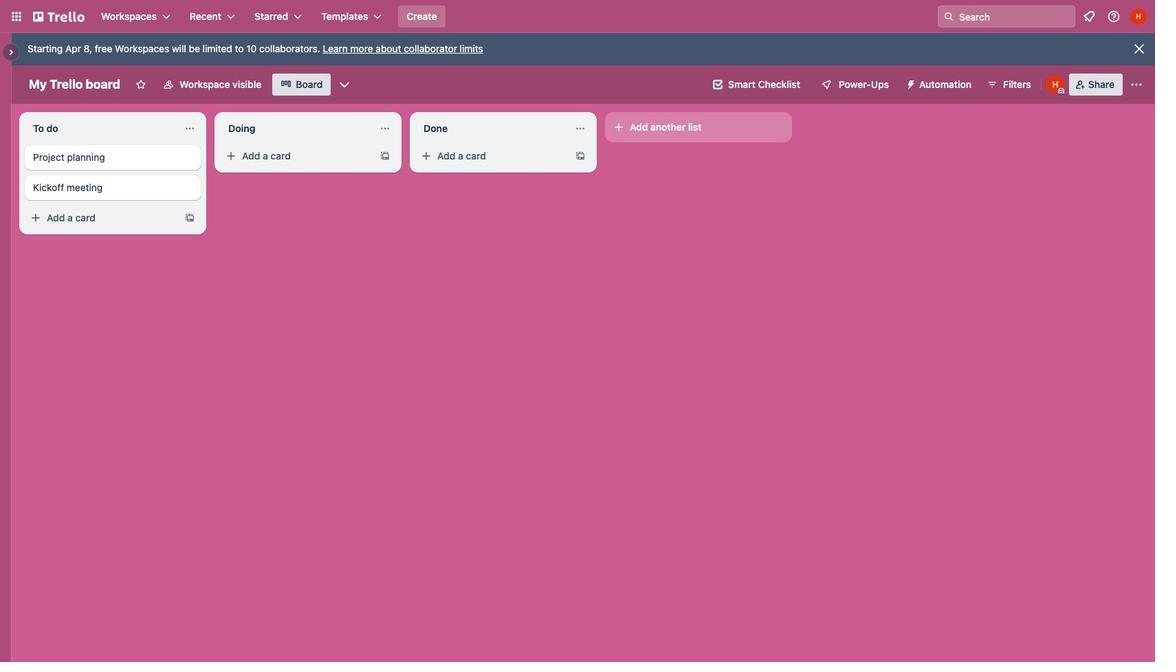 Task type: locate. For each thing, give the bounding box(es) containing it.
create from template… image
[[380, 151, 391, 162], [184, 212, 195, 223]]

this member is an admin of this board. image
[[1058, 88, 1064, 94]]

create from template… image
[[575, 151, 586, 162]]

1 vertical spatial create from template… image
[[184, 212, 195, 223]]

primary element
[[0, 0, 1155, 33]]

howard (howard38800628) image
[[1130, 8, 1147, 25]]

None text field
[[220, 118, 374, 140], [415, 118, 569, 140], [220, 118, 374, 140], [415, 118, 569, 140]]

None text field
[[25, 118, 179, 140]]

1 horizontal spatial create from template… image
[[380, 151, 391, 162]]

0 horizontal spatial create from template… image
[[184, 212, 195, 223]]

smart checklist icon image
[[713, 80, 723, 89]]



Task type: vqa. For each thing, say whether or not it's contained in the screenshot.
text field
yes



Task type: describe. For each thing, give the bounding box(es) containing it.
customize views image
[[338, 78, 352, 91]]

show menu image
[[1130, 78, 1143, 91]]

0 vertical spatial create from template… image
[[380, 151, 391, 162]]

back to home image
[[33, 6, 85, 28]]

0 notifications image
[[1081, 8, 1097, 25]]

howard (howard38800628) image
[[1046, 75, 1065, 94]]

Search field
[[954, 7, 1075, 26]]

search image
[[943, 11, 954, 22]]

Board name text field
[[22, 74, 127, 96]]

sm image
[[900, 74, 919, 93]]

open information menu image
[[1107, 10, 1121, 23]]

star or unstar board image
[[135, 79, 146, 90]]



